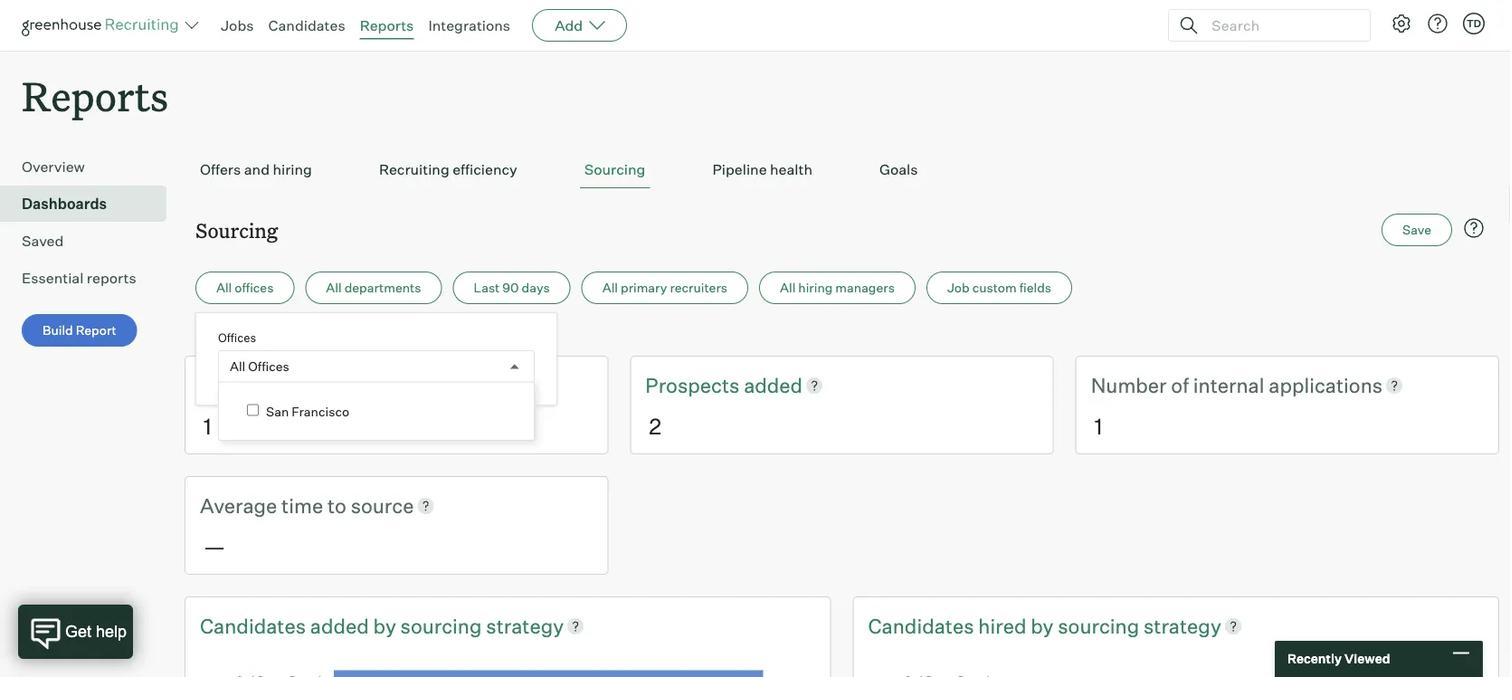 Task type: locate. For each thing, give the bounding box(es) containing it.
1
[[204, 412, 212, 440], [1095, 412, 1103, 440]]

greenhouse recruiting image
[[22, 14, 185, 36]]

all left primary
[[603, 280, 618, 296]]

jul 21 - oct 19, 2023
[[196, 327, 317, 343]]

added link
[[744, 371, 803, 399], [310, 612, 374, 640]]

2 strategy link from the left
[[1144, 612, 1222, 640]]

1 vertical spatial added
[[310, 613, 369, 638]]

offices down the 19,
[[248, 359, 289, 375]]

1 horizontal spatial reports
[[360, 16, 414, 34]]

1 horizontal spatial 1
[[1095, 412, 1103, 440]]

2 xychart image from the left
[[894, 657, 1459, 677]]

0 vertical spatial added link
[[744, 371, 803, 399]]

1 horizontal spatial sourcing
[[1059, 613, 1140, 638]]

reports
[[360, 16, 414, 34], [22, 69, 169, 122]]

essential reports link
[[22, 267, 159, 289]]

2 strategy from the left
[[1144, 613, 1222, 638]]

0 horizontal spatial 1
[[204, 412, 212, 440]]

2 sourcing from the left
[[1059, 613, 1140, 638]]

candidates
[[268, 16, 345, 34], [200, 613, 306, 638], [869, 613, 975, 638]]

1 horizontal spatial hiring
[[799, 280, 833, 296]]

hiring inside offers and hiring 'button'
[[273, 160, 312, 179]]

1 horizontal spatial strategy link
[[1144, 612, 1222, 640]]

sourcing button
[[580, 151, 650, 188]]

1 vertical spatial sourcing
[[196, 217, 278, 243]]

sourcing
[[401, 613, 482, 638], [1059, 613, 1140, 638]]

1 by link from the left
[[374, 612, 401, 640]]

1 1 from the left
[[204, 412, 212, 440]]

strategy for candidates added by sourcing
[[486, 613, 564, 638]]

build report
[[43, 322, 117, 338]]

internal
[[1194, 373, 1265, 398]]

1 strategy link from the left
[[486, 612, 564, 640]]

sourcing link for candidates added by sourcing
[[401, 612, 486, 640]]

21
[[217, 327, 230, 343]]

2 by from the left
[[1031, 613, 1054, 638]]

recruiters
[[670, 280, 728, 296]]

0 vertical spatial hiring
[[273, 160, 312, 179]]

sourcing link
[[401, 612, 486, 640], [1059, 612, 1144, 640]]

last 90 days button
[[453, 272, 571, 304]]

2 1 from the left
[[1095, 412, 1103, 440]]

build report button
[[22, 314, 137, 347]]

strategy for candidates hired by sourcing
[[1144, 613, 1222, 638]]

San Francisco checkbox
[[247, 404, 259, 416]]

xychart image
[[225, 657, 791, 677], [894, 657, 1459, 677]]

all left the managers
[[780, 280, 796, 296]]

0 horizontal spatial added link
[[310, 612, 374, 640]]

oct
[[241, 327, 263, 343]]

job custom fields button
[[927, 272, 1073, 304]]

applications
[[1269, 373, 1383, 398]]

0 horizontal spatial added
[[310, 613, 369, 638]]

candidates left hired
[[869, 613, 975, 638]]

1 horizontal spatial sourcing
[[585, 160, 646, 179]]

0 vertical spatial reports
[[360, 16, 414, 34]]

0 horizontal spatial xychart image
[[225, 657, 791, 677]]

all inside 'button'
[[780, 280, 796, 296]]

integrations link
[[429, 16, 511, 34]]

average time to
[[200, 493, 351, 518]]

hiring right and
[[273, 160, 312, 179]]

prospects link
[[646, 371, 744, 399]]

1 sourcing link from the left
[[401, 612, 486, 640]]

all hiring managers button
[[760, 272, 916, 304]]

1 sourcing from the left
[[401, 613, 482, 638]]

submitted
[[288, 373, 384, 398]]

1 vertical spatial added link
[[310, 612, 374, 640]]

1 strategy from the left
[[486, 613, 564, 638]]

all departments
[[326, 280, 421, 296]]

1 horizontal spatial by
[[1031, 613, 1054, 638]]

0 horizontal spatial hiring
[[273, 160, 312, 179]]

90
[[503, 280, 519, 296]]

sourcing link for candidates hired by sourcing
[[1059, 612, 1144, 640]]

hiring
[[273, 160, 312, 179], [799, 280, 833, 296]]

integrations
[[429, 16, 511, 34]]

0 horizontal spatial strategy link
[[486, 612, 564, 640]]

days
[[522, 280, 550, 296]]

xychart image for candidates hired by sourcing
[[894, 657, 1459, 677]]

hiring inside all hiring managers 'button'
[[799, 280, 833, 296]]

all departments button
[[305, 272, 442, 304]]

td
[[1467, 17, 1482, 29]]

1 horizontal spatial by link
[[1031, 612, 1059, 640]]

all for all offices
[[230, 359, 246, 375]]

0 horizontal spatial strategy
[[486, 613, 564, 638]]

1 down the number
[[1095, 412, 1103, 440]]

reports left integrations
[[360, 16, 414, 34]]

added
[[744, 373, 803, 398], [310, 613, 369, 638]]

1 vertical spatial offices
[[248, 359, 289, 375]]

candidates right jobs at the top left
[[268, 16, 345, 34]]

1 horizontal spatial added
[[744, 373, 803, 398]]

all primary recruiters button
[[582, 272, 749, 304]]

sourcing
[[585, 160, 646, 179], [196, 217, 278, 243]]

by link for added
[[374, 612, 401, 640]]

offices right jul
[[218, 330, 256, 345]]

0 horizontal spatial sourcing
[[401, 613, 482, 638]]

sourcing for candidates hired by sourcing
[[1059, 613, 1140, 638]]

0 horizontal spatial by
[[374, 613, 396, 638]]

all left offices
[[216, 280, 232, 296]]

0 vertical spatial sourcing
[[585, 160, 646, 179]]

offices
[[218, 330, 256, 345], [248, 359, 289, 375]]

reports down greenhouse recruiting image
[[22, 69, 169, 122]]

hiring left the managers
[[799, 280, 833, 296]]

0 vertical spatial added
[[744, 373, 803, 398]]

offers
[[200, 160, 241, 179]]

job custom fields
[[948, 280, 1052, 296]]

2 by link from the left
[[1031, 612, 1059, 640]]

2 sourcing link from the left
[[1059, 612, 1144, 640]]

1 by from the left
[[374, 613, 396, 638]]

sourcing inside sourcing button
[[585, 160, 646, 179]]

hired
[[979, 613, 1027, 638]]

essential
[[22, 269, 84, 287]]

1 xychart image from the left
[[225, 657, 791, 677]]

candidates for candidates hired by sourcing
[[869, 613, 975, 638]]

all down -
[[230, 359, 246, 375]]

tab list
[[196, 151, 1489, 188]]

all
[[216, 280, 232, 296], [326, 280, 342, 296], [603, 280, 618, 296], [780, 280, 796, 296], [230, 359, 246, 375]]

pipeline health
[[713, 160, 813, 179]]

1 vertical spatial hiring
[[799, 280, 833, 296]]

0 horizontal spatial sourcing link
[[401, 612, 486, 640]]

time
[[282, 493, 323, 518]]

strategy link for candidates hired by sourcing
[[1144, 612, 1222, 640]]

19,
[[265, 327, 282, 343]]

1 horizontal spatial sourcing link
[[1059, 612, 1144, 640]]

1 vertical spatial reports
[[22, 69, 169, 122]]

td button
[[1460, 9, 1489, 38]]

submitted link
[[288, 371, 384, 399]]

sourcing for candidates added by sourcing
[[401, 613, 482, 638]]

source
[[351, 493, 414, 518]]

strategy link for candidates added by sourcing
[[486, 612, 564, 640]]

1 horizontal spatial strategy
[[1144, 613, 1222, 638]]

francisco
[[292, 403, 350, 419]]

pipeline health button
[[708, 151, 817, 188]]

faq image
[[1464, 217, 1486, 239]]

Search text field
[[1208, 12, 1354, 38]]

prospects
[[646, 373, 744, 398]]

goals
[[880, 160, 918, 179]]

0 horizontal spatial sourcing
[[196, 217, 278, 243]]

1 horizontal spatial xychart image
[[894, 657, 1459, 677]]

all for all departments
[[326, 280, 342, 296]]

recruiting
[[379, 160, 450, 179]]

all for all hiring managers
[[780, 280, 796, 296]]

candidates added by sourcing
[[200, 613, 486, 638]]

all left the departments
[[326, 280, 342, 296]]

reports
[[87, 269, 136, 287]]

1 left 'san francisco' checkbox
[[204, 412, 212, 440]]

all for all offices
[[216, 280, 232, 296]]

goals button
[[875, 151, 923, 188]]

td button
[[1464, 13, 1486, 34]]

0 horizontal spatial by link
[[374, 612, 401, 640]]

recently viewed
[[1288, 651, 1391, 667]]

strategy
[[486, 613, 564, 638], [1144, 613, 1222, 638]]

strategy link
[[486, 612, 564, 640], [1144, 612, 1222, 640]]

0 horizontal spatial reports
[[22, 69, 169, 122]]

referrals
[[200, 373, 288, 398]]

candidates down —
[[200, 613, 306, 638]]



Task type: describe. For each thing, give the bounding box(es) containing it.
viewed
[[1345, 651, 1391, 667]]

-
[[233, 327, 238, 343]]

jul
[[196, 327, 215, 343]]

average
[[200, 493, 277, 518]]

by link for hired
[[1031, 612, 1059, 640]]

offices
[[235, 280, 274, 296]]

pipeline
[[713, 160, 767, 179]]

all offices
[[216, 280, 274, 296]]

save button
[[1382, 214, 1453, 246]]

number
[[1091, 373, 1167, 398]]

to
[[328, 493, 347, 518]]

referrals link
[[200, 371, 288, 399]]

—
[[204, 533, 225, 560]]

job
[[948, 280, 970, 296]]

jobs link
[[221, 16, 254, 34]]

1 horizontal spatial added link
[[744, 371, 803, 399]]

all offices
[[230, 359, 289, 375]]

saved
[[22, 232, 64, 250]]

hired link
[[979, 612, 1031, 640]]

number of internal
[[1091, 373, 1269, 398]]

save
[[1403, 222, 1432, 238]]

candidates link for candidates added by sourcing
[[200, 612, 310, 640]]

jobs
[[221, 16, 254, 34]]

primary
[[621, 280, 668, 296]]

departments
[[345, 280, 421, 296]]

and
[[244, 160, 270, 179]]

saved link
[[22, 230, 159, 252]]

recruiting efficiency button
[[375, 151, 522, 188]]

san
[[266, 403, 289, 419]]

essential reports
[[22, 269, 136, 287]]

tab list containing offers and hiring
[[196, 151, 1489, 188]]

by for added
[[374, 613, 396, 638]]

reports link
[[360, 16, 414, 34]]

build
[[43, 322, 73, 338]]

all offices button
[[196, 272, 295, 304]]

all for all primary recruiters
[[603, 280, 618, 296]]

overview link
[[22, 156, 159, 178]]

xychart image for candidates added by sourcing
[[225, 657, 791, 677]]

candidates for candidates
[[268, 16, 345, 34]]

last 90 days
[[474, 280, 550, 296]]

all hiring managers
[[780, 280, 895, 296]]

offers and hiring
[[200, 160, 312, 179]]

health
[[770, 160, 813, 179]]

efficiency
[[453, 160, 518, 179]]

all primary recruiters
[[603, 280, 728, 296]]

add button
[[532, 9, 628, 42]]

custom
[[973, 280, 1017, 296]]

recently
[[1288, 651, 1343, 667]]

overview
[[22, 158, 85, 176]]

0 vertical spatial offices
[[218, 330, 256, 345]]

recruiting efficiency
[[379, 160, 518, 179]]

managers
[[836, 280, 895, 296]]

configure image
[[1391, 13, 1413, 34]]

dashboards link
[[22, 193, 159, 215]]

candidates hired by sourcing
[[869, 613, 1144, 638]]

candidates for candidates added by sourcing
[[200, 613, 306, 638]]

offers and hiring button
[[196, 151, 317, 188]]

candidates link for candidates hired by sourcing
[[869, 612, 979, 640]]

fields
[[1020, 280, 1052, 296]]

of
[[1172, 373, 1190, 398]]

last
[[474, 280, 500, 296]]

san francisco
[[266, 403, 350, 419]]

dashboards
[[22, 195, 107, 213]]

report
[[76, 322, 117, 338]]

by for hired
[[1031, 613, 1054, 638]]

add
[[555, 16, 583, 34]]

2
[[649, 412, 662, 440]]

2023
[[285, 327, 317, 343]]



Task type: vqa. For each thing, say whether or not it's contained in the screenshot.
the Edit related to Edit the copy for the email below.
no



